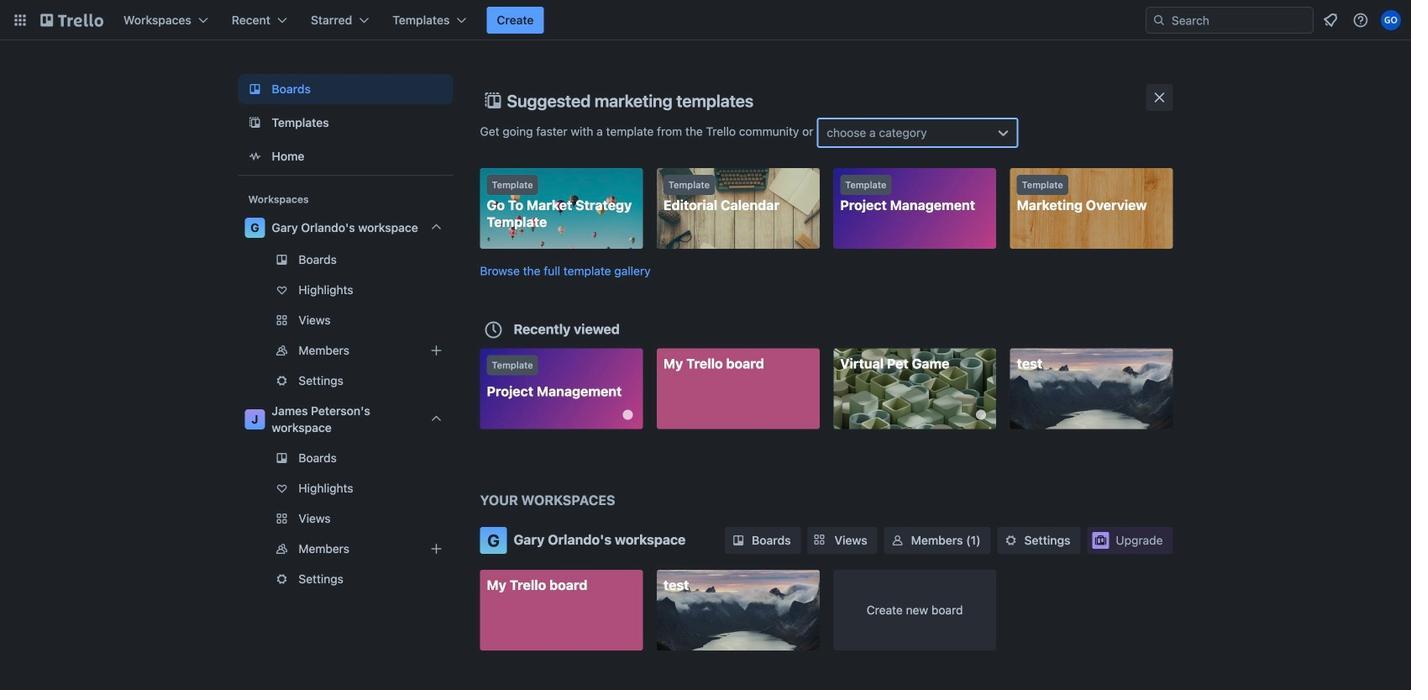 Task type: locate. For each thing, give the bounding box(es) containing it.
0 notifications image
[[1321, 10, 1341, 30]]

template board image
[[245, 113, 265, 133]]

gary orlando (garyorlando) image
[[1382, 10, 1402, 30]]

Search field
[[1167, 8, 1314, 33]]

1 vertical spatial add image
[[427, 539, 447, 559]]

0 horizontal spatial sm image
[[890, 532, 907, 549]]

1 add image from the top
[[427, 340, 447, 361]]

0 vertical spatial add image
[[427, 340, 447, 361]]

there is new activity on this board. image
[[623, 410, 633, 420], [977, 410, 987, 420]]

open information menu image
[[1353, 12, 1370, 29]]

1 horizontal spatial sm image
[[1003, 532, 1020, 549]]

add image
[[427, 340, 447, 361], [427, 539, 447, 559]]

sm image
[[890, 532, 907, 549], [1003, 532, 1020, 549]]

2 sm image from the left
[[1003, 532, 1020, 549]]

1 horizontal spatial there is new activity on this board. image
[[977, 410, 987, 420]]

0 horizontal spatial there is new activity on this board. image
[[623, 410, 633, 420]]

search image
[[1153, 13, 1167, 27]]



Task type: vqa. For each thing, say whether or not it's contained in the screenshot.
Due in the next day
no



Task type: describe. For each thing, give the bounding box(es) containing it.
sm image
[[730, 532, 747, 549]]

1 sm image from the left
[[890, 532, 907, 549]]

primary element
[[0, 0, 1412, 40]]

2 there is new activity on this board. image from the left
[[977, 410, 987, 420]]

back to home image
[[40, 7, 103, 34]]

2 add image from the top
[[427, 539, 447, 559]]

board image
[[245, 79, 265, 99]]

1 there is new activity on this board. image from the left
[[623, 410, 633, 420]]

home image
[[245, 146, 265, 166]]



